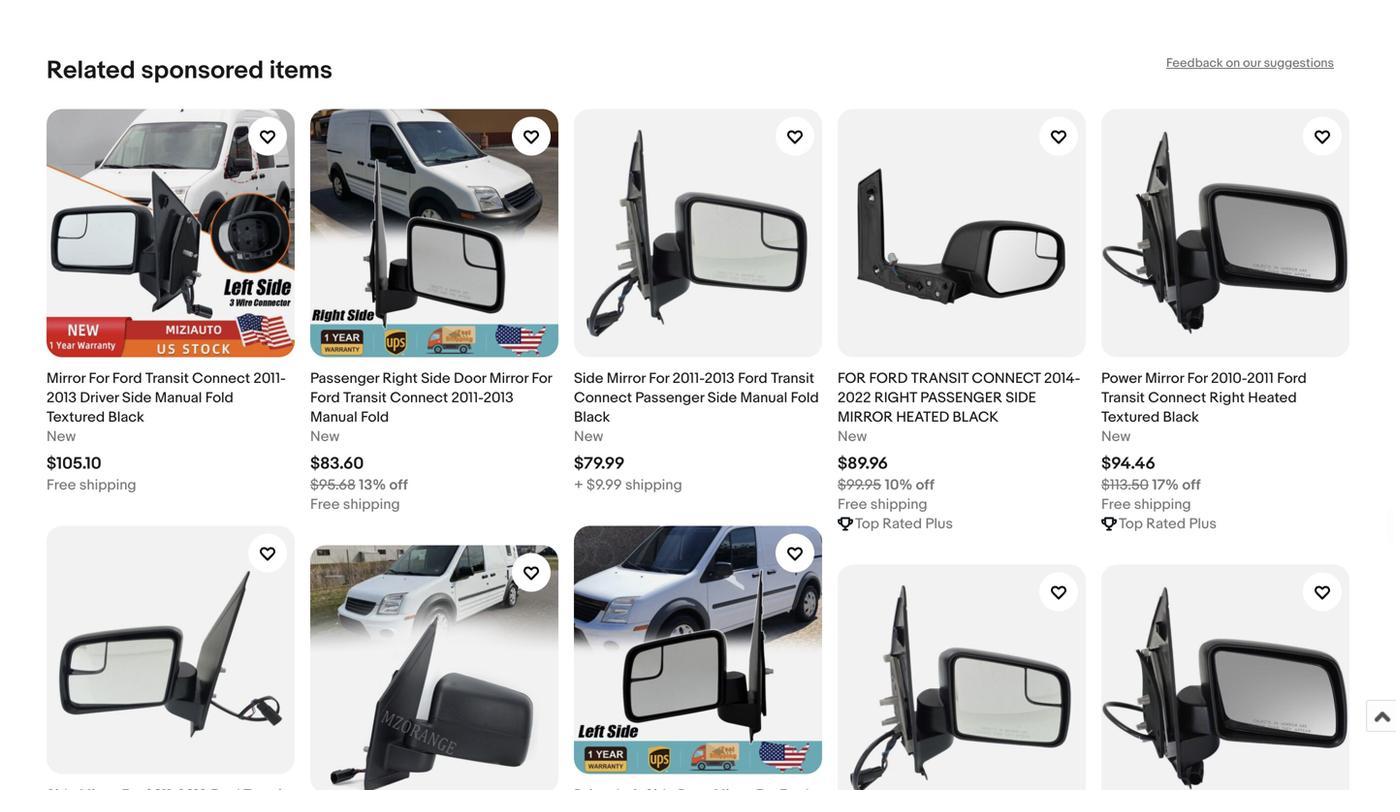 Task type: vqa. For each thing, say whether or not it's contained in the screenshot.
Naturally
no



Task type: locate. For each thing, give the bounding box(es) containing it.
0 horizontal spatial passenger
[[310, 370, 379, 387]]

heated
[[1248, 389, 1297, 407]]

0 vertical spatial passenger
[[310, 370, 379, 387]]

2011- inside mirror for ford transit connect 2011- 2013 driver side manual fold textured black new $105.10 free shipping
[[253, 370, 286, 387]]

+
[[574, 477, 583, 494]]

textured inside power mirror for 2010-2011 ford transit connect right heated textured black new $94.46 $113.50 17% off free shipping
[[1101, 409, 1160, 426]]

$105.10
[[47, 454, 101, 474]]

plus inside text box
[[925, 515, 953, 533]]

free inside passenger right side door mirror for ford transit connect 2011-2013 manual fold new $83.60 $95.68 13% off free shipping
[[310, 496, 340, 514]]

3 for from the left
[[649, 370, 669, 387]]

new up the "$94.46"
[[1101, 428, 1131, 446]]

passenger inside side mirror for 2011-2013 ford transit connect passenger side manual fold black new $79.99 + $9.99 shipping
[[635, 389, 704, 407]]

top
[[855, 515, 879, 533], [1119, 515, 1143, 533]]

10%
[[885, 477, 913, 494]]

1 horizontal spatial textured
[[1101, 409, 1160, 426]]

mirror up $79.99
[[607, 370, 646, 387]]

New text field
[[310, 427, 340, 447]]

2013 inside passenger right side door mirror for ford transit connect 2011-2013 manual fold new $83.60 $95.68 13% off free shipping
[[483, 389, 513, 407]]

textured
[[47, 409, 105, 426], [1101, 409, 1160, 426]]

transit inside power mirror for 2010-2011 ford transit connect right heated textured black new $94.46 $113.50 17% off free shipping
[[1101, 389, 1145, 407]]

black for $105.10
[[108, 409, 144, 426]]

2 horizontal spatial fold
[[791, 389, 819, 407]]

feedback
[[1166, 56, 1223, 71]]

0 horizontal spatial rated
[[882, 515, 922, 533]]

new up $105.10 text field
[[47, 428, 76, 446]]

free shipping text field down '$105.10'
[[47, 476, 136, 495]]

1 horizontal spatial rated
[[1146, 515, 1186, 533]]

mirror right power
[[1145, 370, 1184, 387]]

1 black from the left
[[108, 409, 144, 426]]

manual up new text field
[[310, 409, 357, 426]]

0 horizontal spatial black
[[108, 409, 144, 426]]

manual
[[155, 389, 202, 407], [740, 389, 787, 407], [310, 409, 357, 426]]

for inside side mirror for 2011-2013 ford transit connect passenger side manual fold black new $79.99 + $9.99 shipping
[[649, 370, 669, 387]]

$79.99
[[574, 454, 625, 474]]

rated for $94.46
[[1146, 515, 1186, 533]]

0 horizontal spatial top
[[855, 515, 879, 533]]

5 new from the left
[[1101, 428, 1131, 446]]

1 top from the left
[[855, 515, 879, 533]]

1 textured from the left
[[47, 409, 105, 426]]

black
[[108, 409, 144, 426], [574, 409, 610, 426], [1163, 409, 1199, 426]]

rated down 10%
[[882, 515, 922, 533]]

0 horizontal spatial textured
[[47, 409, 105, 426]]

1 horizontal spatial fold
[[361, 409, 389, 426]]

0 horizontal spatial off
[[389, 477, 408, 494]]

0 horizontal spatial 2011-
[[253, 370, 286, 387]]

1 top rated plus from the left
[[855, 515, 953, 533]]

1 rated from the left
[[882, 515, 922, 533]]

free shipping text field for $94.46
[[1101, 495, 1191, 514]]

manual inside mirror for ford transit connect 2011- 2013 driver side manual fold textured black new $105.10 free shipping
[[155, 389, 202, 407]]

connect
[[192, 370, 250, 387], [390, 389, 448, 407], [574, 389, 632, 407], [1148, 389, 1206, 407]]

new inside passenger right side door mirror for ford transit connect 2011-2013 manual fold new $83.60 $95.68 13% off free shipping
[[310, 428, 340, 446]]

1 mirror from the left
[[47, 370, 86, 387]]

0 horizontal spatial fold
[[205, 389, 233, 407]]

2 horizontal spatial black
[[1163, 409, 1199, 426]]

related sponsored items
[[47, 56, 332, 86]]

free shipping text field down 17%
[[1101, 495, 1191, 514]]

$113.50
[[1101, 477, 1149, 494]]

1 new from the left
[[47, 428, 76, 446]]

3 new from the left
[[574, 428, 603, 446]]

new text field for $79.99
[[574, 427, 603, 447]]

0 vertical spatial right
[[382, 370, 418, 387]]

2 top from the left
[[1119, 515, 1143, 533]]

4 for from the left
[[1187, 370, 1208, 387]]

2 horizontal spatial manual
[[740, 389, 787, 407]]

2 top rated plus from the left
[[1119, 515, 1217, 533]]

free down $95.68
[[310, 496, 340, 514]]

black down driver
[[108, 409, 144, 426]]

free shipping text field down the 13% at the left bottom of the page
[[310, 495, 400, 514]]

+ $9.99 shipping text field
[[574, 476, 682, 495]]

top inside top rated plus text field
[[1119, 515, 1143, 533]]

4 new from the left
[[838, 428, 867, 446]]

Free shipping text field
[[47, 476, 136, 495], [310, 495, 400, 514], [838, 495, 927, 514], [1101, 495, 1191, 514]]

$94.46
[[1101, 454, 1155, 474]]

new text field up $79.99
[[574, 427, 603, 447]]

transit inside mirror for ford transit connect 2011- 2013 driver side manual fold textured black new $105.10 free shipping
[[145, 370, 189, 387]]

top rated plus
[[855, 515, 953, 533], [1119, 515, 1217, 533]]

plus for $89.96
[[925, 515, 953, 533]]

1 horizontal spatial black
[[574, 409, 610, 426]]

door
[[454, 370, 486, 387]]

3 black from the left
[[1163, 409, 1199, 426]]

1 horizontal spatial top
[[1119, 515, 1143, 533]]

fold inside side mirror for 2011-2013 ford transit connect passenger side manual fold black new $79.99 + $9.99 shipping
[[791, 389, 819, 407]]

free down $113.50
[[1101, 496, 1131, 514]]

free inside for ford transit connect 2014- 2022 right passenger side mirror heated black new $89.96 $99.95 10% off free shipping
[[838, 496, 867, 514]]

2 rated from the left
[[1146, 515, 1186, 533]]

plus down previous price $99.95 10% off text field
[[925, 515, 953, 533]]

2 new from the left
[[310, 428, 340, 446]]

previous price $113.50 17% off text field
[[1101, 476, 1201, 495]]

for
[[838, 370, 866, 387]]

2 new text field from the left
[[574, 427, 603, 447]]

1 vertical spatial right
[[1209, 389, 1245, 407]]

2 textured from the left
[[1101, 409, 1160, 426]]

$9.99
[[587, 477, 622, 494]]

2 horizontal spatial off
[[1182, 477, 1201, 494]]

0 horizontal spatial right
[[382, 370, 418, 387]]

1 plus from the left
[[925, 515, 953, 533]]

1 horizontal spatial off
[[916, 477, 934, 494]]

top rated plus down 10%
[[855, 515, 953, 533]]

top inside top rated plus text box
[[855, 515, 879, 533]]

shipping inside power mirror for 2010-2011 ford transit connect right heated textured black new $94.46 $113.50 17% off free shipping
[[1134, 496, 1191, 514]]

0 horizontal spatial manual
[[155, 389, 202, 407]]

mirror inside side mirror for 2011-2013 ford transit connect passenger side manual fold black new $79.99 + $9.99 shipping
[[607, 370, 646, 387]]

manual inside side mirror for 2011-2013 ford transit connect passenger side manual fold black new $79.99 + $9.99 shipping
[[740, 389, 787, 407]]

off inside for ford transit connect 2014- 2022 right passenger side mirror heated black new $89.96 $99.95 10% off free shipping
[[916, 477, 934, 494]]

shipping down '$105.10'
[[79, 477, 136, 494]]

new text field up the "$94.46"
[[1101, 427, 1131, 447]]

plus
[[925, 515, 953, 533], [1189, 515, 1217, 533]]

4 new text field from the left
[[1101, 427, 1131, 447]]

free down the $99.95
[[838, 496, 867, 514]]

$89.96 text field
[[838, 454, 888, 474]]

$99.95
[[838, 477, 881, 494]]

rated inside text box
[[882, 515, 922, 533]]

2011
[[1247, 370, 1274, 387]]

black inside side mirror for 2011-2013 ford transit connect passenger side manual fold black new $79.99 + $9.99 shipping
[[574, 409, 610, 426]]

3 mirror from the left
[[607, 370, 646, 387]]

1 horizontal spatial right
[[1209, 389, 1245, 407]]

new inside side mirror for 2011-2013 ford transit connect passenger side manual fold black new $79.99 + $9.99 shipping
[[574, 428, 603, 446]]

2013
[[705, 370, 735, 387], [47, 389, 77, 407], [483, 389, 513, 407]]

mirror inside power mirror for 2010-2011 ford transit connect right heated textured black new $94.46 $113.50 17% off free shipping
[[1145, 370, 1184, 387]]

feedback on our suggestions link
[[1166, 56, 1334, 71]]

top for $94.46
[[1119, 515, 1143, 533]]

new
[[47, 428, 76, 446], [310, 428, 340, 446], [574, 428, 603, 446], [838, 428, 867, 446], [1101, 428, 1131, 446]]

2011- inside side mirror for 2011-2013 ford transit connect passenger side manual fold black new $79.99 + $9.99 shipping
[[672, 370, 705, 387]]

plus down previous price $113.50 17% off text field
[[1189, 515, 1217, 533]]

new text field up $105.10 text field
[[47, 427, 76, 447]]

mirror right "door"
[[489, 370, 528, 387]]

new text field for $105.10
[[47, 427, 76, 447]]

free
[[47, 477, 76, 494], [310, 496, 340, 514], [838, 496, 867, 514], [1101, 496, 1131, 514]]

shipping
[[79, 477, 136, 494], [625, 477, 682, 494], [343, 496, 400, 514], [870, 496, 927, 514], [1134, 496, 1191, 514]]

textured down driver
[[47, 409, 105, 426]]

new up $83.60
[[310, 428, 340, 446]]

1 for from the left
[[89, 370, 109, 387]]

black up 17%
[[1163, 409, 1199, 426]]

transit
[[911, 370, 968, 387]]

ford
[[112, 370, 142, 387], [738, 370, 768, 387], [1277, 370, 1307, 387], [310, 389, 340, 407]]

0 horizontal spatial plus
[[925, 515, 953, 533]]

right
[[874, 389, 917, 407]]

connect inside passenger right side door mirror for ford transit connect 2011-2013 manual fold new $83.60 $95.68 13% off free shipping
[[390, 389, 448, 407]]

for inside mirror for ford transit connect 2011- 2013 driver side manual fold textured black new $105.10 free shipping
[[89, 370, 109, 387]]

0 horizontal spatial top rated plus
[[855, 515, 953, 533]]

passenger up new text field
[[310, 370, 379, 387]]

black inside mirror for ford transit connect 2011- 2013 driver side manual fold textured black new $105.10 free shipping
[[108, 409, 144, 426]]

off for $89.96
[[916, 477, 934, 494]]

transit inside side mirror for 2011-2013 ford transit connect passenger side manual fold black new $79.99 + $9.99 shipping
[[771, 370, 814, 387]]

shipping down 17%
[[1134, 496, 1191, 514]]

off right 17%
[[1182, 477, 1201, 494]]

off right 10%
[[916, 477, 934, 494]]

for ford transit connect 2014- 2022 right passenger side mirror heated black new $89.96 $99.95 10% off free shipping
[[838, 370, 1080, 514]]

for
[[89, 370, 109, 387], [532, 370, 552, 387], [649, 370, 669, 387], [1187, 370, 1208, 387]]

0 horizontal spatial 2013
[[47, 389, 77, 407]]

for inside passenger right side door mirror for ford transit connect 2011-2013 manual fold new $83.60 $95.68 13% off free shipping
[[532, 370, 552, 387]]

2 black from the left
[[574, 409, 610, 426]]

new inside mirror for ford transit connect 2011- 2013 driver side manual fold textured black new $105.10 free shipping
[[47, 428, 76, 446]]

off right the 13% at the left bottom of the page
[[389, 477, 408, 494]]

1 horizontal spatial plus
[[1189, 515, 1217, 533]]

fold
[[205, 389, 233, 407], [791, 389, 819, 407], [361, 409, 389, 426]]

top rated plus down 17%
[[1119, 515, 1217, 533]]

2 horizontal spatial 2013
[[705, 370, 735, 387]]

new text field down mirror
[[838, 427, 867, 447]]

1 horizontal spatial top rated plus
[[1119, 515, 1217, 533]]

3 new text field from the left
[[838, 427, 867, 447]]

off
[[389, 477, 408, 494], [916, 477, 934, 494], [1182, 477, 1201, 494]]

top down the $99.95
[[855, 515, 879, 533]]

passenger up + $9.99 shipping text box
[[635, 389, 704, 407]]

right down 2010-
[[1209, 389, 1245, 407]]

mirror up driver
[[47, 370, 86, 387]]

manual left 2022
[[740, 389, 787, 407]]

1 horizontal spatial 2011-
[[451, 389, 483, 407]]

rated down 17%
[[1146, 515, 1186, 533]]

shipping right $9.99
[[625, 477, 682, 494]]

free inside power mirror for 2010-2011 ford transit connect right heated textured black new $94.46 $113.50 17% off free shipping
[[1101, 496, 1131, 514]]

side
[[421, 370, 450, 387], [574, 370, 603, 387], [122, 389, 152, 407], [707, 389, 737, 407]]

mirror for ford transit connect 2011- 2013 driver side manual fold textured black new $105.10 free shipping
[[47, 370, 286, 494]]

side
[[1006, 389, 1036, 407]]

right
[[382, 370, 418, 387], [1209, 389, 1245, 407]]

new inside power mirror for 2010-2011 ford transit connect right heated textured black new $94.46 $113.50 17% off free shipping
[[1101, 428, 1131, 446]]

plus inside text field
[[1189, 515, 1217, 533]]

new up $79.99
[[574, 428, 603, 446]]

1 horizontal spatial manual
[[310, 409, 357, 426]]

textured down power
[[1101, 409, 1160, 426]]

rated inside text field
[[1146, 515, 1186, 533]]

2 horizontal spatial 2011-
[[672, 370, 705, 387]]

feedback on our suggestions
[[1166, 56, 1334, 71]]

top for $89.96
[[855, 515, 879, 533]]

2 for from the left
[[532, 370, 552, 387]]

manual right driver
[[155, 389, 202, 407]]

3 off from the left
[[1182, 477, 1201, 494]]

1 off from the left
[[389, 477, 408, 494]]

1 horizontal spatial 2013
[[483, 389, 513, 407]]

connect inside power mirror for 2010-2011 ford transit connect right heated textured black new $94.46 $113.50 17% off free shipping
[[1148, 389, 1206, 407]]

transit
[[145, 370, 189, 387], [771, 370, 814, 387], [343, 389, 387, 407], [1101, 389, 1145, 407]]

top down $113.50
[[1119, 515, 1143, 533]]

driver
[[80, 389, 119, 407]]

free down $105.10 text field
[[47, 477, 76, 494]]

2 off from the left
[[916, 477, 934, 494]]

for inside power mirror for 2010-2011 ford transit connect right heated textured black new $94.46 $113.50 17% off free shipping
[[1187, 370, 1208, 387]]

shipping down the 13% at the left bottom of the page
[[343, 496, 400, 514]]

mirror
[[47, 370, 86, 387], [489, 370, 528, 387], [607, 370, 646, 387], [1145, 370, 1184, 387]]

1 vertical spatial passenger
[[635, 389, 704, 407]]

mirror inside passenger right side door mirror for ford transit connect 2011-2013 manual fold new $83.60 $95.68 13% off free shipping
[[489, 370, 528, 387]]

2013 inside mirror for ford transit connect 2011- 2013 driver side manual fold textured black new $105.10 free shipping
[[47, 389, 77, 407]]

2 plus from the left
[[1189, 515, 1217, 533]]

new inside for ford transit connect 2014- 2022 right passenger side mirror heated black new $89.96 $99.95 10% off free shipping
[[838, 428, 867, 446]]

1 horizontal spatial passenger
[[635, 389, 704, 407]]

new for $105.10
[[47, 428, 76, 446]]

shipping down 10%
[[870, 496, 927, 514]]

fold inside passenger right side door mirror for ford transit connect 2011-2013 manual fold new $83.60 $95.68 13% off free shipping
[[361, 409, 389, 426]]

Top Rated Plus text field
[[1119, 514, 1217, 534]]

off inside power mirror for 2010-2011 ford transit connect right heated textured black new $94.46 $113.50 17% off free shipping
[[1182, 477, 1201, 494]]

2 mirror from the left
[[489, 370, 528, 387]]

rated
[[882, 515, 922, 533], [1146, 515, 1186, 533]]

New text field
[[47, 427, 76, 447], [574, 427, 603, 447], [838, 427, 867, 447], [1101, 427, 1131, 447]]

free shipping text field for $83.60
[[310, 495, 400, 514]]

right left "door"
[[382, 370, 418, 387]]

4 mirror from the left
[[1145, 370, 1184, 387]]

group
[[47, 109, 1349, 790]]

ford inside side mirror for 2011-2013 ford transit connect passenger side manual fold black new $79.99 + $9.99 shipping
[[738, 370, 768, 387]]

shipping inside for ford transit connect 2014- 2022 right passenger side mirror heated black new $89.96 $99.95 10% off free shipping
[[870, 496, 927, 514]]

1 new text field from the left
[[47, 427, 76, 447]]

new down mirror
[[838, 428, 867, 446]]

2011-
[[253, 370, 286, 387], [672, 370, 705, 387], [451, 389, 483, 407]]

17%
[[1152, 477, 1179, 494]]

$83.60
[[310, 454, 364, 474]]

black up $79.99
[[574, 409, 610, 426]]

free shipping text field down 10%
[[838, 495, 927, 514]]

Top Rated Plus text field
[[855, 514, 953, 534]]

passenger
[[310, 370, 379, 387], [635, 389, 704, 407]]



Task type: describe. For each thing, give the bounding box(es) containing it.
2022
[[838, 389, 871, 407]]

off inside passenger right side door mirror for ford transit connect 2011-2013 manual fold new $83.60 $95.68 13% off free shipping
[[389, 477, 408, 494]]

shipping inside side mirror for 2011-2013 ford transit connect passenger side manual fold black new $79.99 + $9.99 shipping
[[625, 477, 682, 494]]

2010-
[[1211, 370, 1247, 387]]

$89.96
[[838, 454, 888, 474]]

connect inside side mirror for 2011-2013 ford transit connect passenger side manual fold black new $79.99 + $9.99 shipping
[[574, 389, 632, 407]]

black
[[952, 409, 999, 426]]

manual inside passenger right side door mirror for ford transit connect 2011-2013 manual fold new $83.60 $95.68 13% off free shipping
[[310, 409, 357, 426]]

suggestions
[[1264, 56, 1334, 71]]

related
[[47, 56, 135, 86]]

2014-
[[1044, 370, 1080, 387]]

new for $83.60
[[310, 428, 340, 446]]

$79.99 text field
[[574, 454, 625, 474]]

ford
[[869, 370, 908, 387]]

$83.60 text field
[[310, 454, 364, 474]]

textured inside mirror for ford transit connect 2011- 2013 driver side manual fold textured black new $105.10 free shipping
[[47, 409, 105, 426]]

$95.68
[[310, 477, 356, 494]]

our
[[1243, 56, 1261, 71]]

shipping inside mirror for ford transit connect 2011- 2013 driver side manual fold textured black new $105.10 free shipping
[[79, 477, 136, 494]]

power
[[1101, 370, 1142, 387]]

ford inside passenger right side door mirror for ford transit connect 2011-2013 manual fold new $83.60 $95.68 13% off free shipping
[[310, 389, 340, 407]]

rated for $89.96
[[882, 515, 922, 533]]

previous price $99.95 10% off text field
[[838, 476, 934, 495]]

passenger inside passenger right side door mirror for ford transit connect 2011-2013 manual fold new $83.60 $95.68 13% off free shipping
[[310, 370, 379, 387]]

ford inside mirror for ford transit connect 2011- 2013 driver side manual fold textured black new $105.10 free shipping
[[112, 370, 142, 387]]

mirror
[[838, 409, 893, 426]]

fold inside mirror for ford transit connect 2011- 2013 driver side manual fold textured black new $105.10 free shipping
[[205, 389, 233, 407]]

new text field for $94.46
[[1101, 427, 1131, 447]]

side mirror for 2011-2013 ford transit connect passenger side manual fold black new $79.99 + $9.99 shipping
[[574, 370, 819, 494]]

group containing $105.10
[[47, 109, 1349, 790]]

free inside mirror for ford transit connect 2011- 2013 driver side manual fold textured black new $105.10 free shipping
[[47, 477, 76, 494]]

black for $79.99
[[574, 409, 610, 426]]

top rated plus for $94.46
[[1119, 515, 1217, 533]]

side inside mirror for ford transit connect 2011- 2013 driver side manual fold textured black new $105.10 free shipping
[[122, 389, 152, 407]]

previous price $95.68 13% off text field
[[310, 476, 408, 495]]

13%
[[359, 477, 386, 494]]

items
[[269, 56, 332, 86]]

on
[[1226, 56, 1240, 71]]

new for $79.99
[[574, 428, 603, 446]]

sponsored
[[141, 56, 264, 86]]

$105.10 text field
[[47, 454, 101, 474]]

shipping inside passenger right side door mirror for ford transit connect 2011-2013 manual fold new $83.60 $95.68 13% off free shipping
[[343, 496, 400, 514]]

black inside power mirror for 2010-2011 ford transit connect right heated textured black new $94.46 $113.50 17% off free shipping
[[1163, 409, 1199, 426]]

passenger right side door mirror for ford transit connect 2011-2013 manual fold new $83.60 $95.68 13% off free shipping
[[310, 370, 552, 514]]

passenger
[[920, 389, 1002, 407]]

top rated plus for $89.96
[[855, 515, 953, 533]]

right inside power mirror for 2010-2011 ford transit connect right heated textured black new $94.46 $113.50 17% off free shipping
[[1209, 389, 1245, 407]]

new text field for $89.96
[[838, 427, 867, 447]]

heated
[[896, 409, 949, 426]]

ford inside power mirror for 2010-2011 ford transit connect right heated textured black new $94.46 $113.50 17% off free shipping
[[1277, 370, 1307, 387]]

plus for $94.46
[[1189, 515, 1217, 533]]

off for $94.46
[[1182, 477, 1201, 494]]

$94.46 text field
[[1101, 454, 1155, 474]]

transit inside passenger right side door mirror for ford transit connect 2011-2013 manual fold new $83.60 $95.68 13% off free shipping
[[343, 389, 387, 407]]

connect
[[972, 370, 1041, 387]]

2013 inside side mirror for 2011-2013 ford transit connect passenger side manual fold black new $79.99 + $9.99 shipping
[[705, 370, 735, 387]]

2011- inside passenger right side door mirror for ford transit connect 2011-2013 manual fold new $83.60 $95.68 13% off free shipping
[[451, 389, 483, 407]]

side inside passenger right side door mirror for ford transit connect 2011-2013 manual fold new $83.60 $95.68 13% off free shipping
[[421, 370, 450, 387]]

mirror inside mirror for ford transit connect 2011- 2013 driver side manual fold textured black new $105.10 free shipping
[[47, 370, 86, 387]]

free shipping text field for $89.96
[[838, 495, 927, 514]]

right inside passenger right side door mirror for ford transit connect 2011-2013 manual fold new $83.60 $95.68 13% off free shipping
[[382, 370, 418, 387]]

connect inside mirror for ford transit connect 2011- 2013 driver side manual fold textured black new $105.10 free shipping
[[192, 370, 250, 387]]

power mirror for 2010-2011 ford transit connect right heated textured black new $94.46 $113.50 17% off free shipping
[[1101, 370, 1307, 514]]



